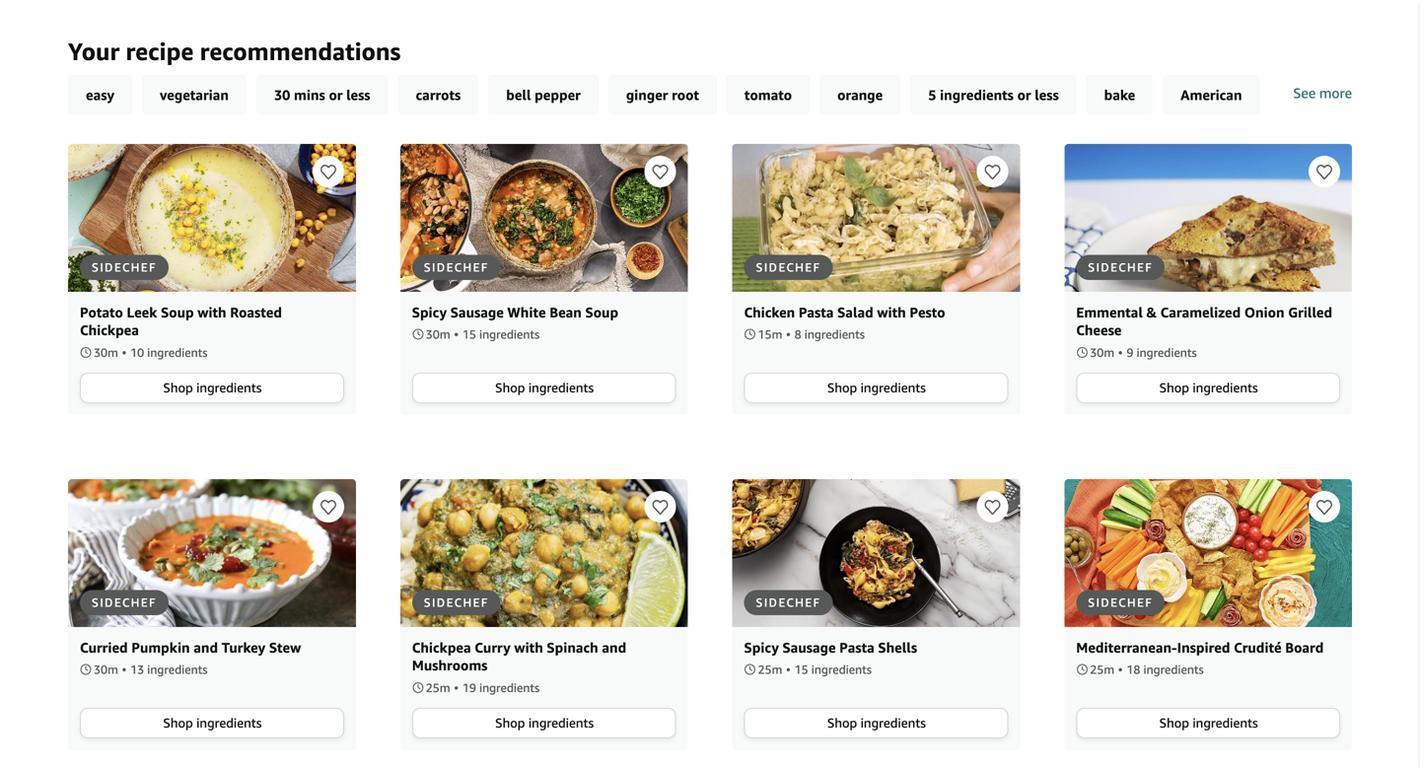 Task type: vqa. For each thing, say whether or not it's contained in the screenshot.
first The Follow from the left
no



Task type: describe. For each thing, give the bounding box(es) containing it.
25m for spicy sausage pasta shells
[[758, 663, 782, 677]]

30m for emmental & caramelized onion grilled cheese
[[1090, 346, 1114, 359]]

onion
[[1244, 304, 1285, 321]]

shop for crudité
[[1159, 716, 1189, 731]]

less for 30 mins or less
[[346, 87, 370, 103]]

potato
[[80, 304, 123, 321]]

spinach
[[547, 640, 598, 656]]

30 mins or less
[[274, 87, 370, 103]]

spicy sausage pasta shells image
[[732, 479, 1020, 627]]

shop for with
[[495, 716, 525, 731]]

salad
[[837, 304, 874, 321]]

see more
[[1293, 85, 1352, 101]]

mediterranean-
[[1076, 640, 1177, 656]]

easy button
[[68, 75, 132, 114]]

see
[[1293, 85, 1316, 101]]

shop for soup
[[163, 380, 193, 395]]

ginger
[[626, 87, 668, 103]]

2 soup from the left
[[585, 304, 618, 321]]

25m • 15 ingredients
[[758, 662, 872, 677]]

30m for potato leek soup with roasted chickpea
[[94, 346, 118, 359]]

curry
[[475, 640, 511, 656]]

chickpea curry with spinach and mushrooms
[[412, 640, 626, 674]]

chickpea inside the chickpea curry with spinach and mushrooms
[[412, 640, 471, 656]]

15m • 8 ingredients
[[758, 327, 865, 341]]

soup inside potato leek soup with roasted chickpea
[[161, 304, 194, 321]]

recipe
[[126, 37, 194, 66]]

chicken
[[744, 304, 795, 321]]

tomato button
[[727, 75, 810, 114]]

• for mediterranean-inspired crudité board
[[1118, 662, 1123, 676]]

emmental
[[1076, 304, 1143, 321]]

potato leek soup with roasted chickpea
[[80, 304, 282, 338]]

ingredients inside 25m • 19 ingredients
[[479, 681, 540, 695]]

ginger root button
[[608, 75, 717, 114]]

pesto
[[910, 304, 945, 321]]

19
[[462, 681, 476, 695]]

15m
[[758, 328, 782, 341]]

your
[[68, 37, 120, 66]]

cheese
[[1076, 322, 1122, 338]]

sidechef for chicken pasta salad with pesto
[[756, 260, 821, 274]]

ingredients down emmental & caramelized onion grilled cheese
[[1193, 380, 1258, 395]]

turkey
[[222, 640, 265, 656]]

18
[[1127, 663, 1140, 677]]

with for roasted
[[197, 304, 226, 321]]

• for spicy sausage pasta shells
[[786, 662, 791, 676]]

ingredients inside 30m • 9 ingredients
[[1137, 346, 1197, 359]]

25m for mediterranean-inspired crudité board
[[1090, 663, 1114, 677]]

sidechef for emmental & caramelized onion grilled cheese
[[1088, 260, 1153, 274]]

ingredients down turkey
[[196, 716, 262, 731]]

potato leek soup with roasted chickpea image
[[68, 144, 356, 292]]

shop for salad
[[827, 380, 857, 395]]

sausage for white
[[450, 304, 504, 321]]

• for emmental & caramelized onion grilled cheese
[[1118, 345, 1123, 358]]

shop ingredients for caramelized
[[1159, 380, 1258, 395]]

your recipe recommendations
[[68, 37, 401, 66]]

&
[[1147, 304, 1157, 321]]

less for 5 ingredients or less
[[1035, 87, 1059, 103]]

crudité
[[1234, 640, 1282, 656]]

tomato
[[745, 87, 792, 103]]

vegetarian button
[[142, 75, 247, 114]]

ingredients inside 30m • 10 ingredients
[[147, 346, 208, 359]]

ingredients down spinach at bottom
[[528, 716, 594, 731]]

emmental & caramelized onion grilled cheese
[[1076, 304, 1332, 338]]

shop ingredients for salad
[[827, 380, 926, 395]]

30
[[274, 87, 290, 103]]

save image for and
[[644, 491, 676, 523]]

root
[[672, 87, 699, 103]]

shop for white
[[495, 380, 525, 395]]

sidechef for mediterranean-inspired crudité board
[[1088, 596, 1153, 609]]

leek
[[127, 304, 157, 321]]

american
[[1181, 87, 1242, 103]]

easy
[[86, 87, 114, 103]]

ingredients inside button
[[940, 87, 1014, 103]]

vegetarian
[[160, 87, 229, 103]]

sausage for pasta
[[783, 640, 836, 656]]

ingredients inside 30m • 13 ingredients
[[147, 663, 208, 677]]

and inside the chickpea curry with spinach and mushrooms
[[602, 640, 626, 656]]

30m • 15 ingredients
[[426, 327, 540, 341]]

5 ingredients or less button
[[910, 75, 1077, 114]]

30m for spicy sausage white bean soup
[[426, 328, 450, 341]]

save image for pesto
[[977, 156, 1008, 187]]

roasted
[[230, 304, 282, 321]]

chicken pasta salad with pesto
[[744, 304, 945, 321]]

8
[[795, 328, 801, 341]]



Task type: locate. For each thing, give the bounding box(es) containing it.
2 save image from the left
[[644, 156, 676, 187]]

save image
[[312, 156, 344, 187], [644, 156, 676, 187]]

sidechef for chickpea curry with spinach and mushrooms
[[424, 596, 489, 609]]

emmental & caramelized onion grilled cheese image
[[1064, 144, 1352, 292]]

• down spicy sausage white bean soup
[[454, 327, 458, 340]]

save image for roasted
[[312, 156, 344, 187]]

sidechef up leek
[[92, 260, 157, 274]]

or for ingredients
[[1017, 87, 1031, 103]]

or inside 30 mins or less "button"
[[329, 87, 343, 103]]

2 or from the left
[[1017, 87, 1031, 103]]

ingredients down bean
[[528, 380, 594, 395]]

bake
[[1104, 87, 1135, 103]]

None submit
[[81, 374, 343, 402], [413, 374, 675, 402], [745, 374, 1007, 402], [1077, 374, 1339, 402], [81, 709, 343, 738], [413, 709, 675, 738], [745, 709, 1007, 738], [1077, 709, 1339, 738], [81, 374, 343, 402], [413, 374, 675, 402], [745, 374, 1007, 402], [1077, 374, 1339, 402], [81, 709, 343, 738], [413, 709, 675, 738], [745, 709, 1007, 738], [1077, 709, 1339, 738]]

bean
[[550, 304, 582, 321]]

sausage up 25m • 15 ingredients
[[783, 640, 836, 656]]

2 horizontal spatial with
[[877, 304, 906, 321]]

pepper
[[535, 87, 581, 103]]

15 down spicy sausage pasta shells
[[795, 663, 808, 677]]

ingredients inside 30m • 15 ingredients
[[479, 328, 540, 341]]

curried pumpkin and turkey stew
[[80, 640, 301, 656]]

0 horizontal spatial 15
[[462, 328, 476, 341]]

shop ingredients down 30m • 10 ingredients
[[163, 380, 262, 395]]

soup right bean
[[585, 304, 618, 321]]

1 horizontal spatial or
[[1017, 87, 1031, 103]]

30m inside 30m • 9 ingredients
[[1090, 346, 1114, 359]]

1 less from the left
[[346, 87, 370, 103]]

1 horizontal spatial sausage
[[783, 640, 836, 656]]

shop ingredients for pasta
[[827, 716, 926, 731]]

sidechef for spicy sausage white bean soup
[[424, 260, 489, 274]]

•
[[454, 327, 458, 340], [786, 327, 791, 340], [122, 345, 126, 358], [1118, 345, 1123, 358], [122, 662, 126, 676], [786, 662, 791, 676], [1118, 662, 1123, 676], [454, 680, 458, 694]]

ingredients down the chicken pasta salad with pesto
[[805, 328, 865, 341]]

chickpea curry with spinach and mushrooms image
[[400, 479, 688, 627]]

sidechef up mediterranean-
[[1088, 596, 1153, 609]]

30m down the curried on the left of the page
[[94, 663, 118, 677]]

or for mins
[[329, 87, 343, 103]]

curried
[[80, 640, 128, 656]]

0 horizontal spatial spicy
[[412, 304, 447, 321]]

shop ingredients down shells
[[827, 716, 926, 731]]

white
[[507, 304, 546, 321]]

mediterranean-inspired crudité board image
[[1064, 479, 1352, 627]]

15 inside 25m • 15 ingredients
[[795, 663, 808, 677]]

less right mins
[[346, 87, 370, 103]]

• left 10
[[122, 345, 126, 358]]

sidechef for curried pumpkin and turkey stew
[[92, 596, 157, 609]]

with right curry
[[514, 640, 543, 656]]

0 horizontal spatial chickpea
[[80, 322, 139, 338]]

1 horizontal spatial soup
[[585, 304, 618, 321]]

recommendations
[[200, 37, 401, 66]]

save image for soup
[[644, 156, 676, 187]]

ingredients inside 15m • 8 ingredients
[[805, 328, 865, 341]]

25m left 18
[[1090, 663, 1114, 677]]

15 for pasta
[[795, 663, 808, 677]]

1 horizontal spatial pasta
[[839, 640, 875, 656]]

30m inside 30m • 13 ingredients
[[94, 663, 118, 677]]

pumpkin
[[131, 640, 190, 656]]

sidechef up curry
[[424, 596, 489, 609]]

sausage
[[450, 304, 504, 321], [783, 640, 836, 656]]

more
[[1319, 85, 1352, 101]]

1 horizontal spatial spicy
[[744, 640, 779, 656]]

30m down spicy sausage white bean soup
[[426, 328, 450, 341]]

with for pesto
[[877, 304, 906, 321]]

0 horizontal spatial or
[[329, 87, 343, 103]]

• left 19
[[454, 680, 458, 694]]

save image down 30 mins or less "button"
[[312, 156, 344, 187]]

caramelized
[[1160, 304, 1241, 321]]

ingredients inside 25m • 15 ingredients
[[811, 663, 872, 677]]

• inside 30m • 10 ingredients
[[122, 345, 126, 358]]

sidechef up emmental
[[1088, 260, 1153, 274]]

ingredients right 5
[[940, 87, 1014, 103]]

carrots button
[[398, 75, 479, 114]]

with inside potato leek soup with roasted chickpea
[[197, 304, 226, 321]]

0 horizontal spatial 25m
[[426, 681, 450, 695]]

spicy for spicy sausage pasta shells
[[744, 640, 779, 656]]

board
[[1285, 640, 1324, 656]]

2 horizontal spatial 25m
[[1090, 663, 1114, 677]]

30m • 10 ingredients
[[94, 345, 208, 359]]

• left the 9
[[1118, 345, 1123, 358]]

or
[[329, 87, 343, 103], [1017, 87, 1031, 103]]

shop down 30m • 9 ingredients
[[1159, 380, 1189, 395]]

with left the pesto
[[877, 304, 906, 321]]

sidechef up spicy sausage pasta shells
[[756, 596, 821, 609]]

shop ingredients for and
[[163, 716, 262, 731]]

1 horizontal spatial less
[[1035, 87, 1059, 103]]

less
[[346, 87, 370, 103], [1035, 87, 1059, 103]]

orange
[[837, 87, 883, 103]]

shop down 25m • 18 ingredients
[[1159, 716, 1189, 731]]

mins
[[294, 87, 325, 103]]

30m inside 30m • 10 ingredients
[[94, 346, 118, 359]]

1 vertical spatial spicy
[[744, 640, 779, 656]]

13
[[130, 663, 144, 677]]

shop down 25m • 15 ingredients
[[827, 716, 857, 731]]

sidechef
[[92, 260, 157, 274], [424, 260, 489, 274], [756, 260, 821, 274], [1088, 260, 1153, 274], [92, 596, 157, 609], [424, 596, 489, 609], [756, 596, 821, 609], [1088, 596, 1153, 609]]

1 vertical spatial chickpea
[[412, 640, 471, 656]]

pasta up 15m • 8 ingredients
[[799, 304, 834, 321]]

pasta left shells
[[839, 640, 875, 656]]

spicy up 25m • 15 ingredients
[[744, 640, 779, 656]]

or inside 5 ingredients or less button
[[1017, 87, 1031, 103]]

30m • 13 ingredients
[[94, 662, 208, 677]]

15
[[462, 328, 476, 341], [795, 663, 808, 677]]

ingredients down spicy sausage white bean soup
[[479, 328, 540, 341]]

shop for caramelized
[[1159, 380, 1189, 395]]

0 vertical spatial pasta
[[799, 304, 834, 321]]

chickpea
[[80, 322, 139, 338], [412, 640, 471, 656]]

• inside 25m • 15 ingredients
[[786, 662, 791, 676]]

15 inside 30m • 15 ingredients
[[462, 328, 476, 341]]

2 and from the left
[[602, 640, 626, 656]]

1 horizontal spatial 25m
[[758, 663, 782, 677]]

shop ingredients down white
[[495, 380, 594, 395]]

• left 8
[[786, 327, 791, 340]]

25m
[[758, 663, 782, 677], [1090, 663, 1114, 677], [426, 681, 450, 695]]

1 vertical spatial 15
[[795, 663, 808, 677]]

and right spinach at bottom
[[602, 640, 626, 656]]

american button
[[1163, 75, 1260, 114]]

30 mins or less button
[[256, 75, 388, 114]]

• inside 30m • 9 ingredients
[[1118, 345, 1123, 358]]

ingredients down shells
[[861, 716, 926, 731]]

bell pepper
[[506, 87, 581, 103]]

stew
[[269, 640, 301, 656]]

soup
[[161, 304, 194, 321], [585, 304, 618, 321]]

with left roasted
[[197, 304, 226, 321]]

• for chickpea curry with spinach and mushrooms
[[454, 680, 458, 694]]

0 vertical spatial 15
[[462, 328, 476, 341]]

shop for pasta
[[827, 716, 857, 731]]

spicy
[[412, 304, 447, 321], [744, 640, 779, 656]]

shop down 30m • 13 ingredients
[[163, 716, 193, 731]]

ingredients
[[940, 87, 1014, 103], [479, 328, 540, 341], [805, 328, 865, 341], [147, 346, 208, 359], [1137, 346, 1197, 359], [196, 380, 262, 395], [528, 380, 594, 395], [861, 380, 926, 395], [1193, 380, 1258, 395], [147, 663, 208, 677], [811, 663, 872, 677], [1144, 663, 1204, 677], [479, 681, 540, 695], [196, 716, 262, 731], [528, 716, 594, 731], [861, 716, 926, 731], [1193, 716, 1258, 731]]

1 vertical spatial sausage
[[783, 640, 836, 656]]

• inside 30m • 15 ingredients
[[454, 327, 458, 340]]

shop ingredients for crudité
[[1159, 716, 1258, 731]]

ingredients down curried pumpkin and turkey stew
[[147, 663, 208, 677]]

less inside button
[[1035, 87, 1059, 103]]

grilled
[[1288, 304, 1332, 321]]

bell
[[506, 87, 531, 103]]

• for spicy sausage white bean soup
[[454, 327, 458, 340]]

shop ingredients for white
[[495, 380, 594, 395]]

• for curried pumpkin and turkey stew
[[122, 662, 126, 676]]

0 vertical spatial sausage
[[450, 304, 504, 321]]

ingredients inside 25m • 18 ingredients
[[1144, 663, 1204, 677]]

spicy for spicy sausage white bean soup
[[412, 304, 447, 321]]

25m inside 25m • 18 ingredients
[[1090, 663, 1114, 677]]

0 vertical spatial spicy
[[412, 304, 447, 321]]

0 horizontal spatial soup
[[161, 304, 194, 321]]

less inside "button"
[[346, 87, 370, 103]]

25m • 19 ingredients
[[426, 680, 540, 695]]

1 or from the left
[[329, 87, 343, 103]]

• inside 30m • 13 ingredients
[[122, 662, 126, 676]]

shop ingredients down emmental & caramelized onion grilled cheese
[[1159, 380, 1258, 395]]

shop ingredients down inspired
[[1159, 716, 1258, 731]]

pasta
[[799, 304, 834, 321], [839, 640, 875, 656]]

or right mins
[[329, 87, 343, 103]]

shop ingredients for soup
[[163, 380, 262, 395]]

25m • 18 ingredients
[[1090, 662, 1204, 677]]

chicken pasta salad with pesto image
[[732, 144, 1020, 292]]

0 horizontal spatial less
[[346, 87, 370, 103]]

shells
[[878, 640, 917, 656]]

• for chicken pasta salad with pesto
[[786, 327, 791, 340]]

1 horizontal spatial with
[[514, 640, 543, 656]]

• down spicy sausage pasta shells
[[786, 662, 791, 676]]

shop down 25m • 19 ingredients at the left of page
[[495, 716, 525, 731]]

spicy sausage white bean soup
[[412, 304, 618, 321]]

shop ingredients down the chickpea curry with spinach and mushrooms
[[495, 716, 594, 731]]

15 down spicy sausage white bean soup
[[462, 328, 476, 341]]

bell pepper button
[[488, 75, 598, 114]]

shop ingredients
[[163, 380, 262, 395], [495, 380, 594, 395], [827, 380, 926, 395], [1159, 380, 1258, 395], [163, 716, 262, 731], [495, 716, 594, 731], [827, 716, 926, 731], [1159, 716, 1258, 731]]

• inside 15m • 8 ingredients
[[786, 327, 791, 340]]

sidechef for spicy sausage pasta shells
[[756, 596, 821, 609]]

shop
[[163, 380, 193, 395], [495, 380, 525, 395], [827, 380, 857, 395], [1159, 380, 1189, 395], [163, 716, 193, 731], [495, 716, 525, 731], [827, 716, 857, 731], [1159, 716, 1189, 731]]

and
[[194, 640, 218, 656], [602, 640, 626, 656]]

2 less from the left
[[1035, 87, 1059, 103]]

ingredients down inspired
[[1193, 716, 1258, 731]]

ingredients down spicy sausage pasta shells
[[811, 663, 872, 677]]

sidechef up 30m • 15 ingredients
[[424, 260, 489, 274]]

1 horizontal spatial 15
[[795, 663, 808, 677]]

shop ingredients down curried pumpkin and turkey stew
[[163, 716, 262, 731]]

25m inside 25m • 15 ingredients
[[758, 663, 782, 677]]

sidechef up the curried on the left of the page
[[92, 596, 157, 609]]

0 horizontal spatial save image
[[312, 156, 344, 187]]

0 vertical spatial chickpea
[[80, 322, 139, 338]]

curried pumpkin and turkey stew image
[[68, 479, 356, 627]]

shop ingredients for with
[[495, 716, 594, 731]]

spicy sausage pasta shells
[[744, 640, 917, 656]]

1 vertical spatial pasta
[[839, 640, 875, 656]]

inspired
[[1177, 640, 1230, 656]]

5 ingredients or less
[[928, 87, 1059, 103]]

• for potato leek soup with roasted chickpea
[[122, 345, 126, 358]]

shop down 15m • 8 ingredients
[[827, 380, 857, 395]]

1 save image from the left
[[312, 156, 344, 187]]

• left 18
[[1118, 662, 1123, 676]]

15 for white
[[462, 328, 476, 341]]

carrots
[[416, 87, 461, 103]]

ingredients down roasted
[[196, 380, 262, 395]]

0 horizontal spatial and
[[194, 640, 218, 656]]

1 soup from the left
[[161, 304, 194, 321]]

save image for grilled
[[1309, 156, 1340, 187]]

and left turkey
[[194, 640, 218, 656]]

bake button
[[1087, 75, 1153, 114]]

1 horizontal spatial and
[[602, 640, 626, 656]]

sidechef for potato leek soup with roasted chickpea
[[92, 260, 157, 274]]

sidechef up chicken
[[756, 260, 821, 274]]

30m inside 30m • 15 ingredients
[[426, 328, 450, 341]]

chickpea inside potato leek soup with roasted chickpea
[[80, 322, 139, 338]]

mediterranean-inspired crudité board
[[1076, 640, 1324, 656]]

1 horizontal spatial save image
[[644, 156, 676, 187]]

0 horizontal spatial sausage
[[450, 304, 504, 321]]

save image down ginger root
[[644, 156, 676, 187]]

sausage up 30m • 15 ingredients
[[450, 304, 504, 321]]

5
[[928, 87, 936, 103]]

25m down mushrooms
[[426, 681, 450, 695]]

30m
[[426, 328, 450, 341], [94, 346, 118, 359], [1090, 346, 1114, 359], [94, 663, 118, 677]]

soup right leek
[[161, 304, 194, 321]]

ingredients down the chickpea curry with spinach and mushrooms
[[479, 681, 540, 695]]

• inside 25m • 19 ingredients
[[454, 680, 458, 694]]

ingredients down the pesto
[[861, 380, 926, 395]]

1 horizontal spatial chickpea
[[412, 640, 471, 656]]

30m • 9 ingredients
[[1090, 345, 1197, 359]]

0 horizontal spatial pasta
[[799, 304, 834, 321]]

ingredients down mediterranean-inspired crudité board
[[1144, 663, 1204, 677]]

orange button
[[820, 75, 901, 114]]

mushrooms
[[412, 658, 488, 674]]

25m inside 25m • 19 ingredients
[[426, 681, 450, 695]]

spicy up 30m • 15 ingredients
[[412, 304, 447, 321]]

chickpea up mushrooms
[[412, 640, 471, 656]]

0 horizontal spatial with
[[197, 304, 226, 321]]

chickpea down potato
[[80, 322, 139, 338]]

shop for and
[[163, 716, 193, 731]]

with
[[197, 304, 226, 321], [877, 304, 906, 321], [514, 640, 543, 656]]

see more link
[[1293, 85, 1352, 101]]

30m for curried pumpkin and turkey stew
[[94, 663, 118, 677]]

10
[[130, 346, 144, 359]]

shop down 30m • 10 ingredients
[[163, 380, 193, 395]]

• inside 25m • 18 ingredients
[[1118, 662, 1123, 676]]

shop ingredients down salad
[[827, 380, 926, 395]]

30m down cheese on the top of page
[[1090, 346, 1114, 359]]

ingredients down potato leek soup with roasted chickpea at the left of the page
[[147, 346, 208, 359]]

less left bake
[[1035, 87, 1059, 103]]

25m for chickpea curry with spinach and mushrooms
[[426, 681, 450, 695]]

save image
[[977, 156, 1008, 187], [1309, 156, 1340, 187], [312, 491, 344, 523], [644, 491, 676, 523], [977, 491, 1008, 523], [1309, 491, 1340, 523]]

• left 13
[[122, 662, 126, 676]]

ginger root
[[626, 87, 699, 103]]

ingredients right the 9
[[1137, 346, 1197, 359]]

or right 5
[[1017, 87, 1031, 103]]

shop down 30m • 15 ingredients
[[495, 380, 525, 395]]

1 and from the left
[[194, 640, 218, 656]]

with inside the chickpea curry with spinach and mushrooms
[[514, 640, 543, 656]]

25m down spicy sausage pasta shells
[[758, 663, 782, 677]]

9
[[1127, 346, 1134, 359]]

30m left 10
[[94, 346, 118, 359]]

save image for stew
[[312, 491, 344, 523]]

spicy sausage white bean soup image
[[400, 144, 688, 292]]



